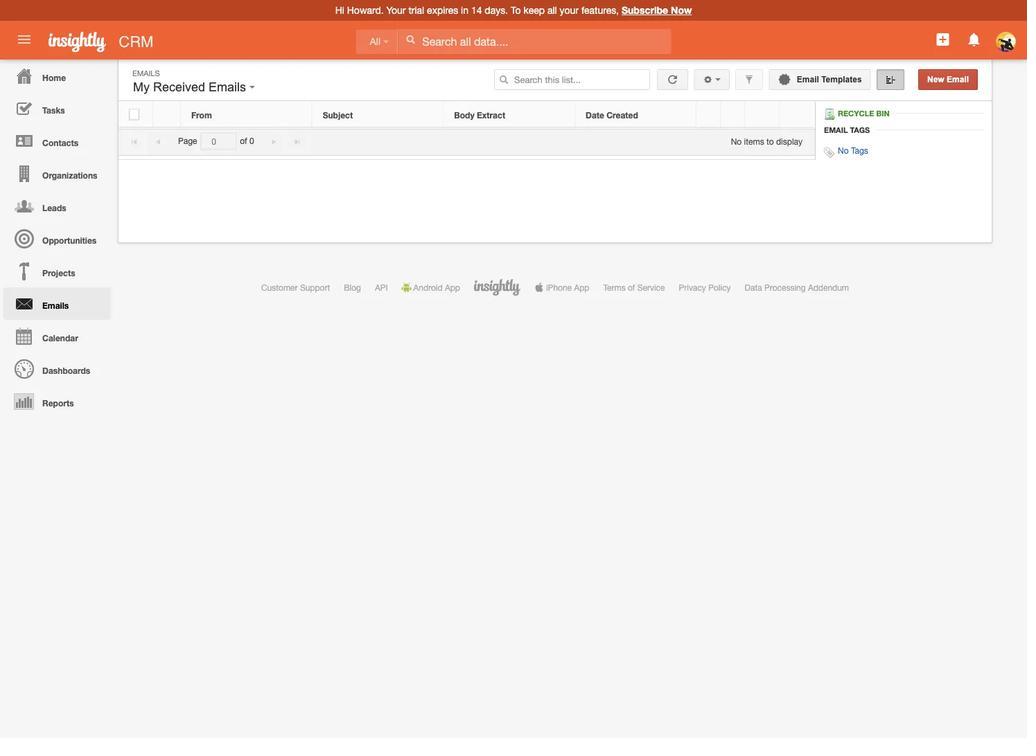Task type: vqa. For each thing, say whether or not it's contained in the screenshot.
Hiring
no



Task type: describe. For each thing, give the bounding box(es) containing it.
privacy
[[679, 283, 706, 293]]

search image
[[499, 75, 509, 85]]

processing
[[765, 283, 806, 293]]

no items to display
[[731, 136, 803, 146]]

leads
[[42, 203, 66, 213]]

to
[[511, 5, 521, 16]]

templates
[[822, 75, 862, 84]]

new
[[927, 75, 945, 84]]

email templates link
[[769, 69, 871, 90]]

app for android app
[[445, 283, 460, 293]]

show sidebar image
[[886, 75, 896, 85]]

your
[[560, 5, 579, 16]]

emails inside button
[[209, 80, 246, 94]]

notifications image
[[966, 31, 983, 48]]

android app
[[414, 283, 460, 293]]

android app link
[[402, 283, 460, 293]]

blog link
[[344, 283, 361, 293]]

items
[[744, 136, 764, 146]]

tags
[[851, 146, 868, 155]]

app for iphone app
[[574, 283, 589, 293]]

extract
[[477, 110, 505, 120]]

no tags link
[[838, 146, 868, 155]]

keep
[[524, 5, 545, 16]]

page
[[178, 136, 197, 146]]

trial
[[409, 5, 424, 16]]

tasks link
[[3, 92, 111, 125]]

subject
[[323, 110, 353, 120]]

cog image
[[703, 75, 713, 85]]

expires
[[427, 5, 458, 16]]

14
[[471, 5, 482, 16]]

1 horizontal spatial of
[[628, 283, 635, 293]]

created
[[607, 110, 638, 120]]

email for tags
[[824, 125, 848, 134]]

calendar
[[42, 333, 78, 343]]

service
[[638, 283, 665, 293]]

iphone
[[546, 283, 572, 293]]

customer support link
[[261, 283, 330, 293]]

recycle
[[838, 109, 874, 118]]

home link
[[3, 60, 111, 92]]

terms
[[603, 283, 626, 293]]

leads link
[[3, 190, 111, 223]]

data processing addendum
[[745, 283, 849, 293]]

row containing from
[[119, 102, 814, 128]]

projects
[[42, 268, 75, 278]]

my
[[133, 80, 150, 94]]

tags
[[850, 125, 870, 134]]

opportunities link
[[3, 223, 111, 255]]

dashboards link
[[3, 353, 111, 385]]

organizations
[[42, 171, 97, 180]]

api
[[375, 283, 388, 293]]

iphone app link
[[534, 283, 589, 293]]

customer support
[[261, 283, 330, 293]]

0 horizontal spatial of
[[240, 136, 247, 146]]

data
[[745, 283, 762, 293]]

navigation containing home
[[0, 60, 111, 418]]

opportunities
[[42, 236, 97, 245]]

of 0
[[240, 136, 254, 146]]

subscribe
[[622, 5, 668, 16]]

days.
[[485, 5, 508, 16]]

iphone app
[[546, 283, 589, 293]]

received
[[153, 80, 205, 94]]

bin
[[876, 109, 890, 118]]

email for templates
[[797, 75, 819, 84]]

display
[[776, 136, 803, 146]]

show list view filters image
[[745, 75, 754, 85]]

no for no items to display
[[731, 136, 742, 146]]

emails inside 'link'
[[42, 301, 69, 311]]

none checkbox inside row
[[129, 109, 139, 120]]

my received emails button
[[130, 77, 259, 98]]

white image
[[406, 35, 415, 44]]

contacts
[[42, 138, 78, 148]]



Task type: locate. For each thing, give the bounding box(es) containing it.
date
[[586, 110, 604, 120]]

email templates
[[795, 75, 862, 84]]

my received emails
[[133, 80, 250, 94]]

emails up "calendar" link
[[42, 301, 69, 311]]

tasks
[[42, 105, 65, 115]]

email left tags
[[824, 125, 848, 134]]

android
[[414, 283, 443, 293]]

in
[[461, 5, 469, 16]]

terms of service link
[[603, 283, 665, 293]]

email inside "link"
[[797, 75, 819, 84]]

no for no tags
[[838, 146, 849, 155]]

from
[[191, 110, 212, 120]]

now
[[671, 5, 692, 16]]

navigation
[[0, 60, 111, 418]]

0 horizontal spatial no
[[731, 136, 742, 146]]

reports
[[42, 399, 74, 408]]

Search all data.... text field
[[398, 29, 671, 54]]

2 horizontal spatial email
[[947, 75, 969, 84]]

reports link
[[3, 385, 111, 418]]

blog
[[344, 283, 361, 293]]

all
[[548, 5, 557, 16]]

0 horizontal spatial app
[[445, 283, 460, 293]]

2 horizontal spatial emails
[[209, 80, 246, 94]]

howard.
[[347, 5, 384, 16]]

email tags
[[824, 125, 870, 134]]

2 vertical spatial emails
[[42, 301, 69, 311]]

0 vertical spatial emails
[[132, 69, 160, 78]]

home
[[42, 73, 66, 82]]

1 vertical spatial of
[[628, 283, 635, 293]]

addendum
[[808, 283, 849, 293]]

app right iphone
[[574, 283, 589, 293]]

all
[[370, 36, 381, 47]]

emails up my
[[132, 69, 160, 78]]

recycle bin link
[[824, 109, 897, 120]]

1 horizontal spatial no
[[838, 146, 849, 155]]

no left tags
[[838, 146, 849, 155]]

app right "android"
[[445, 283, 460, 293]]

privacy policy link
[[679, 283, 731, 293]]

hi howard. your trial expires in 14 days. to keep all your features, subscribe now
[[335, 5, 692, 16]]

support
[[300, 283, 330, 293]]

email left templates
[[797, 75, 819, 84]]

of right the terms
[[628, 283, 635, 293]]

api link
[[375, 283, 388, 293]]

no left items
[[731, 136, 742, 146]]

calendar link
[[3, 320, 111, 353]]

date created
[[586, 110, 638, 120]]

row
[[119, 102, 814, 128]]

privacy policy
[[679, 283, 731, 293]]

1 horizontal spatial email
[[824, 125, 848, 134]]

None checkbox
[[129, 109, 139, 120]]

new email
[[927, 75, 969, 84]]

0 horizontal spatial email
[[797, 75, 819, 84]]

1 vertical spatial emails
[[209, 80, 246, 94]]

projects link
[[3, 255, 111, 288]]

2 app from the left
[[574, 283, 589, 293]]

email
[[797, 75, 819, 84], [947, 75, 969, 84], [824, 125, 848, 134]]

emails up from
[[209, 80, 246, 94]]

email right new
[[947, 75, 969, 84]]

body extract
[[454, 110, 505, 120]]

1 app from the left
[[445, 283, 460, 293]]

no
[[731, 136, 742, 146], [838, 146, 849, 155]]

of left 0
[[240, 136, 247, 146]]

to
[[767, 136, 774, 146]]

of
[[240, 136, 247, 146], [628, 283, 635, 293]]

0 horizontal spatial emails
[[42, 301, 69, 311]]

all link
[[356, 29, 398, 54]]

dashboards
[[42, 366, 90, 376]]

policy
[[709, 283, 731, 293]]

organizations link
[[3, 157, 111, 190]]

terms of service
[[603, 283, 665, 293]]

features,
[[581, 5, 619, 16]]

customer
[[261, 283, 298, 293]]

your
[[386, 5, 406, 16]]

1 horizontal spatial app
[[574, 283, 589, 293]]

1 horizontal spatial emails
[[132, 69, 160, 78]]

subscribe now link
[[622, 5, 692, 16]]

emails
[[132, 69, 160, 78], [209, 80, 246, 94], [42, 301, 69, 311]]

body
[[454, 110, 475, 120]]

no tags
[[838, 146, 868, 155]]

emails link
[[3, 288, 111, 320]]

data processing addendum link
[[745, 283, 849, 293]]

app
[[445, 283, 460, 293], [574, 283, 589, 293]]

contacts link
[[3, 125, 111, 157]]

0
[[249, 136, 254, 146]]

hi
[[335, 5, 344, 16]]

recycle bin
[[838, 109, 890, 118]]

crm
[[119, 33, 154, 50]]

0 vertical spatial of
[[240, 136, 247, 146]]

new email link
[[918, 69, 978, 90]]

Search this list... text field
[[494, 69, 650, 90]]

refresh list image
[[666, 75, 679, 84]]



